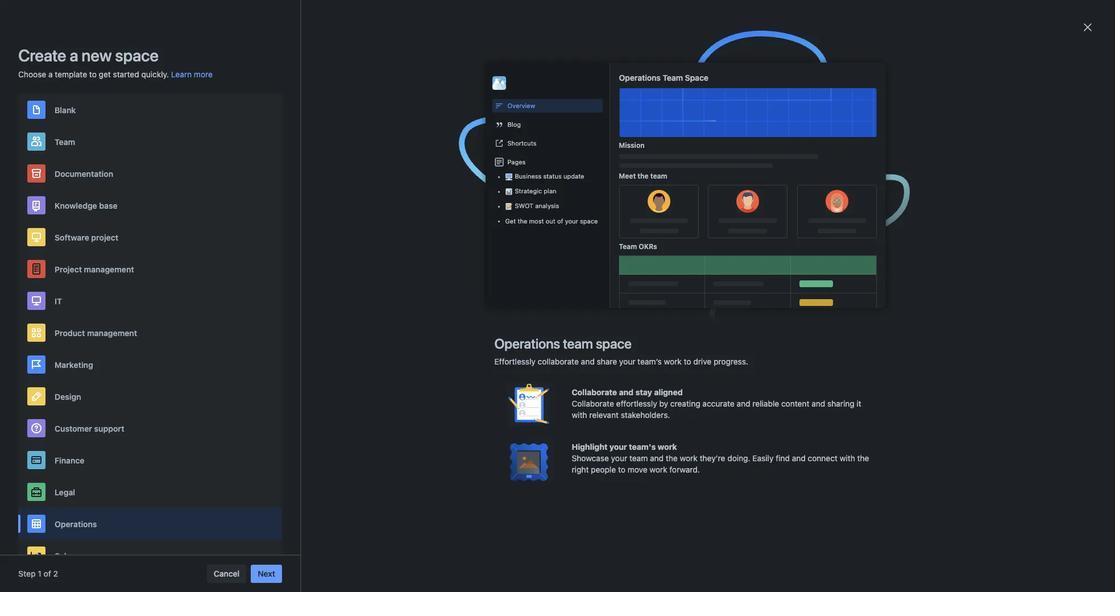 Task type: describe. For each thing, give the bounding box(es) containing it.
links
[[410, 510, 427, 519]]

for down collaborate
[[550, 402, 561, 411]]

feed
[[753, 197, 769, 207]]

sharing
[[828, 399, 855, 408]]

a left stellar
[[369, 282, 373, 292]]

add down focusing
[[363, 510, 378, 519]]

visit
[[642, 282, 657, 292]]

space
[[685, 73, 709, 82]]

this right well
[[712, 476, 726, 485]]

overview.svg
[[665, 294, 712, 303]]

knowledge
[[55, 201, 97, 210]]

a up template
[[70, 46, 78, 65]]

easily
[[753, 453, 774, 463]]

input/help
[[554, 487, 591, 497]]

team's
[[638, 357, 662, 366]]

a left few
[[613, 476, 617, 485]]

blank button
[[18, 94, 282, 126]]

starred
[[173, 96, 200, 106]]

0 horizontal spatial what
[[448, 294, 466, 303]]

well
[[696, 476, 710, 485]]

out for space
[[546, 217, 556, 225]]

be inside "date  participants list meeting participants using their @ mention names @ mention a person to add them as an attendee and they will be notified.  goals list goals for this meeting (e.g., set design priorities for fy19) discussion topics time item presenter notes add notes for each discussion topic  action items add action items to close the loo"
[[425, 390, 434, 400]]

1 horizontal spatial or
[[586, 498, 593, 508]]

visited down my first space
[[630, 104, 650, 111]]

and left makes
[[539, 305, 552, 315]]

for left fy19)
[[687, 390, 697, 400]]

space,
[[678, 282, 702, 292]]

design button
[[18, 381, 282, 412]]

create for new
[[18, 46, 66, 65]]

getting
[[492, 140, 520, 150]]

you'll
[[697, 487, 716, 497]]

team inside the operations team space effortlessly collaborate and share your team's work to drive progress.
[[563, 336, 593, 352]]

1 horizontal spatial 2
[[493, 104, 497, 111]]

operations team space
[[619, 73, 709, 82]]

team down the greg robinson
[[651, 172, 667, 180]]

blank
[[55, 105, 76, 115]]

add up next
[[389, 487, 403, 497]]

next
[[258, 569, 275, 579]]

1 horizontal spatial some
[[405, 487, 426, 497]]

finance button
[[18, 444, 282, 476]]

project
[[91, 232, 118, 242]]

overview inside 'create a new space' dialog
[[508, 102, 535, 109]]

action
[[711, 402, 733, 411]]

beta
[[923, 175, 943, 185]]

need
[[513, 487, 531, 497]]

overview right the
[[451, 282, 483, 292]]

knowledge base
[[55, 201, 118, 210]]

0 vertical spatial team
[[663, 73, 683, 82]]

1 horizontal spatial notes
[[726, 78, 748, 88]]

add down fy19)
[[694, 402, 709, 411]]

to right person
[[688, 379, 696, 389]]

what's
[[340, 198, 368, 206]]

create a stellar overview the overview is the first page visitors will see when they visit your space, so it helps to include some information on what the space is about and what your team is working on. overview.svg add a header image. this gives your overview visual appeal and makes it welcoming for visitors. explain what the space is for. start
[[342, 282, 756, 326]]

2 visited 2 minutes ago from the left
[[630, 104, 694, 111]]

team's
[[629, 442, 656, 452]]

confluence
[[561, 140, 605, 150]]

strategic plan
[[515, 187, 557, 195]]

2 horizontal spatial week
[[728, 476, 747, 485]]

1 visited 2 minutes ago from the left
[[471, 104, 535, 111]]

space inside create a new space choose a template to get started quickly. learn more
[[115, 46, 158, 65]]

for inside create a stellar overview the overview is the first page visitors will see when they visit your space, so it helps to include some information on what the space is about and what your team is working on. overview.svg add a header image. this gives your overview visual appeal and makes it welcoming for visitors. explain what the space is for. start
[[629, 305, 639, 315]]

add down things
[[636, 487, 650, 497]]

gives
[[414, 305, 434, 315]]

this inside "date  participants list meeting participants using their @ mention names @ mention a person to add them as an attendee and they will be notified.  goals list goals for this meeting (e.g., set design priorities for fy19) discussion topics time item presenter notes add notes for each discussion topic  action items add action items to close the loo"
[[543, 390, 557, 400]]

went
[[676, 476, 694, 485]]

share
[[597, 357, 617, 366]]

team inside highlight your team's work showcase your team and the work they're doing. easily find and connect with the right people to move work forward.
[[630, 453, 648, 463]]

using
[[504, 379, 524, 389]]

team button
[[18, 126, 282, 158]]

Search field
[[899, 7, 1013, 25]]

1 collaborate from the top
[[572, 387, 617, 397]]

in inside the getting started in confluence greg robinson
[[552, 140, 559, 150]]

and inside whiteboards are available in beta more freeform than pages or blogs, whiteboards empower teams to organize and brainstorm in new ways.
[[835, 211, 849, 221]]

2 october 20, 2023 button from the top
[[444, 360, 509, 371]]

1 horizontal spatial it
[[715, 282, 720, 292]]

will inside "date  participants list meeting participants using their @ mention names @ mention a person to add them as an attendee and they will be notified.  goals list goals for this meeting (e.g., set design priorities for fy19) discussion topics time item presenter notes add notes for each discussion topic  action items add action items to close the loo"
[[411, 390, 423, 400]]

to inside the operations team space effortlessly collaborate and share your team's work to drive progress.
[[684, 357, 691, 366]]

brainstorm
[[851, 211, 891, 221]]

to inside copy and paste this section for each week. type // to add a date win add a few things that went well this week needs input add some projects or efforts that need more input/help note focus add some areas you'll be focusing on next week \n focus \n notes enter any other thoughts or feelings about this past week important links add any key links tha
[[529, 476, 536, 485]]

learn
[[171, 69, 192, 79]]

0 horizontal spatial list
[[412, 379, 425, 389]]

of for team
[[427, 250, 435, 261]]

1 vertical spatial or
[[460, 487, 467, 497]]

to left close
[[342, 413, 350, 423]]

1 vertical spatial overview
[[650, 140, 686, 150]]

my first space
[[650, 88, 692, 96]]

my first space link up blog
[[492, 88, 534, 96]]

documentation button
[[18, 158, 282, 189]]

the left 15
[[638, 172, 649, 180]]

0 horizontal spatial it
[[580, 305, 585, 315]]

and down as
[[737, 399, 751, 408]]

are
[[859, 175, 872, 185]]

product
[[55, 328, 85, 338]]

input
[[368, 487, 387, 497]]

:desktop: image
[[505, 174, 512, 180]]

space down update
[[580, 217, 598, 225]]

your down update
[[565, 217, 578, 225]]

first up need in the bottom of the page
[[531, 457, 545, 467]]

1 horizontal spatial any
[[514, 498, 527, 508]]

1 horizontal spatial what
[[554, 294, 571, 303]]

ago down weekly
[[524, 104, 535, 111]]

names
[[587, 379, 611, 389]]

1 mention from the left
[[555, 379, 584, 389]]

space up "date  participants list meeting participants using their @ mention names @ mention a person to add them as an attendee and they will be notified.  goals list goals for this meeting (e.g., set design priorities for fy19) discussion topics time item presenter notes add notes for each discussion topic  action items add action items to close the loo"
[[547, 361, 569, 370]]

2 collaborate from the top
[[572, 399, 614, 408]]

space up date
[[547, 457, 569, 467]]

first inside template - weekly status report my first space
[[502, 88, 514, 96]]

up
[[321, 51, 331, 59]]

and left sharing
[[812, 399, 826, 408]]

section
[[417, 476, 444, 485]]

2 horizontal spatial 2
[[652, 104, 656, 111]]

this right paste
[[402, 476, 415, 485]]

their
[[526, 379, 543, 389]]

notes inside "date  participants list meeting participants using their @ mention names @ mention a person to add them as an attendee and they will be notified.  goals list goals for this meeting (e.g., set design priorities for fy19) discussion topics time item presenter notes add notes for each discussion topic  action items add action items to close the loo"
[[528, 402, 548, 411]]

2 items from the left
[[736, 402, 756, 411]]

past
[[665, 498, 681, 508]]

20, inside get the most out of your team space october 20, 2023
[[476, 264, 488, 274]]

priorities
[[653, 390, 685, 400]]

notes inside "date  participants list meeting participants using their @ mention names @ mention a person to add them as an attendee and they will be notified.  goals list goals for this meeting (e.g., set design priorities for fy19) discussion topics time item presenter notes add notes for each discussion topic  action items add action items to close the loo"
[[487, 402, 509, 411]]

your up on.
[[659, 282, 676, 292]]

in right enable
[[836, 235, 843, 245]]

:pencil: image
[[505, 203, 512, 210]]

work up forward.
[[680, 453, 698, 463]]

people
[[591, 465, 616, 474]]

template for template - meeting notes
[[650, 78, 685, 88]]

1 • from the top
[[511, 361, 515, 370]]

1 vertical spatial any
[[380, 510, 393, 519]]

paste
[[379, 476, 400, 485]]

forward.
[[670, 465, 700, 474]]

participants
[[459, 379, 502, 389]]

space inside get the most out of your team space october 20, 2023
[[482, 250, 508, 261]]

collaborate and stay aligned collaborate effortlessly by creating accurate and reliable content and sharing it with relevant stakeholders.
[[572, 387, 862, 420]]

the
[[435, 282, 449, 292]]

presenter
[[449, 402, 485, 411]]

visitors.
[[641, 305, 670, 315]]

ago right pages
[[528, 166, 539, 173]]

- for meeting
[[687, 78, 691, 88]]

1 vertical spatial that
[[496, 487, 510, 497]]

my up using on the bottom of the page
[[517, 361, 528, 370]]

the down helps
[[720, 305, 732, 315]]

2 mention from the left
[[622, 379, 652, 389]]

a left date
[[555, 476, 559, 485]]

overview up information
[[400, 282, 432, 292]]

in down teams
[[893, 211, 900, 221]]

your left team's
[[610, 442, 627, 452]]

as
[[735, 379, 743, 389]]

:wave: image
[[471, 141, 485, 155]]

drive
[[694, 357, 712, 366]]

the down swot
[[518, 217, 527, 225]]

overview left the visual
[[454, 305, 487, 315]]

2 \n from the left
[[460, 498, 466, 508]]

the right connect
[[858, 453, 869, 463]]

2 horizontal spatial some
[[652, 487, 672, 497]]

visited up :wave: image
[[471, 104, 492, 111]]

and up "effortlessly"
[[619, 387, 634, 397]]

1 horizontal spatial focus
[[611, 487, 633, 497]]

enable
[[809, 235, 834, 245]]

• my first space
[[511, 457, 569, 467]]

or inside whiteboards are available in beta more freeform than pages or blogs, whiteboards empower teams to organize and brainstorm in new ways.
[[900, 188, 907, 198]]

recent link
[[148, 71, 285, 91]]

a right choose
[[48, 69, 53, 79]]

about inside copy and paste this section for each week. type // to add a date win add a few things that went well this week needs input add some projects or efforts that need more input/help note focus add some areas you'll be focusing on next week \n focus \n notes enter any other thoughts or feelings about this past week important links add any key links tha
[[626, 498, 647, 508]]

1 @ from the left
[[545, 379, 553, 389]]

reliable
[[753, 399, 779, 408]]

areas
[[675, 487, 695, 497]]

your inside get the most out of your team space october 20, 2023
[[438, 250, 456, 261]]

important
[[704, 498, 740, 508]]

focusing
[[342, 498, 374, 508]]

the inside get the most out of your team space october 20, 2023
[[371, 250, 385, 261]]

to inside create a new space choose a template to get started quickly. learn more
[[89, 69, 97, 79]]

about inside create a stellar overview the overview is the first page visitors will see when they visit your space, so it helps to include some information on what the space is about and what your team is working on. overview.svg add a header image. this gives your overview visual appeal and makes it welcoming for visitors. explain what the space is for. start
[[515, 294, 536, 303]]

visited 15 minutes ago
[[630, 166, 697, 173]]

visited left 10
[[471, 166, 492, 173]]

my down operations team space
[[650, 88, 659, 96]]

for down their
[[531, 390, 541, 400]]

a inside "date  participants list meeting participants using their @ mention names @ mention a person to add them as an attendee and they will be notified.  goals list goals for this meeting (e.g., set design priorities for fy19) discussion topics time item presenter notes add notes for each discussion topic  action items add action items to close the loo"
[[654, 379, 659, 389]]

status inside 'create a new space' dialog
[[543, 172, 562, 180]]

1 vertical spatial focus
[[435, 498, 457, 508]]

and down page
[[538, 294, 551, 303]]

copy
[[342, 476, 361, 485]]

1 october 20, 2023 button from the top
[[444, 263, 509, 275]]

operations inside button
[[55, 519, 97, 529]]

each inside "date  participants list meeting participants using their @ mention names @ mention a person to add them as an attendee and they will be notified.  goals list goals for this meeting (e.g., set design priorities for fy19) discussion topics time item presenter notes add notes for each discussion topic  action items add action items to close the loo"
[[563, 402, 580, 411]]

space up the visual
[[482, 294, 504, 303]]

my first space link up their
[[517, 360, 569, 371]]

status inside template - weekly status report my first space
[[565, 78, 589, 88]]

2 20, from the top
[[476, 361, 488, 370]]

2 october from the top
[[444, 361, 474, 370]]

topic
[[624, 402, 642, 411]]

1 \n from the left
[[426, 498, 433, 508]]

settings
[[845, 235, 875, 245]]

add inside create a stellar overview the overview is the first page visitors will see when they visit your space, so it helps to include some information on what the space is about and what your team is working on. overview.svg add a header image. this gives your overview visual appeal and makes it welcoming for visitors. explain what the space is for. start
[[715, 294, 729, 303]]

by
[[660, 399, 668, 408]]

tha
[[429, 510, 441, 519]]

my first space link up '//'
[[517, 457, 569, 468]]

quickly.
[[141, 69, 169, 79]]

software project button
[[18, 221, 282, 253]]

a down helps
[[731, 294, 736, 303]]

started inside create a new space choose a template to get started quickly. learn more
[[113, 69, 139, 79]]

add inside "date  participants list meeting participants using their @ mention names @ mention a person to add them as an attendee and they will be notified.  goals list goals for this meeting (e.g., set design priorities for fy19) discussion topics time item presenter notes add notes for each discussion topic  action items add action items to close the loo"
[[698, 379, 712, 389]]

they inside "date  participants list meeting participants using their @ mention names @ mention a person to add them as an attendee and they will be notified.  goals list goals for this meeting (e.g., set design priorities for fy19) discussion topics time item presenter notes add notes for each discussion topic  action items add action items to close the loo"
[[393, 390, 409, 400]]

left
[[376, 51, 393, 59]]

1 horizontal spatial list
[[494, 390, 507, 400]]

ago down the greg robinson
[[686, 166, 697, 173]]

date
[[561, 476, 577, 485]]

on inside create a stellar overview the overview is the first page visitors will see when they visit your space, so it helps to include some information on what the space is about and what your team is working on. overview.svg add a header image. this gives your overview visual appeal and makes it welcoming for visitors. explain what the space is for. start
[[437, 294, 446, 303]]

and down team's
[[650, 453, 664, 463]]

getting started in confluence greg robinson
[[492, 140, 605, 157]]

0 vertical spatial that
[[659, 476, 674, 485]]

most for space
[[529, 217, 544, 225]]

greg inside the getting started in confluence greg robinson
[[492, 150, 506, 157]]

with inside highlight your team's work showcase your team and the work they're doing. easily find and connect with the right people to move work forward.
[[840, 453, 855, 463]]

cancel
[[214, 569, 240, 579]]

your down the "see"
[[574, 294, 590, 303]]

the up forward.
[[666, 453, 678, 463]]

space down 'space' on the right top
[[674, 88, 692, 96]]

my first space link down operations team space
[[650, 88, 692, 96]]

base
[[99, 201, 118, 210]]

discussion
[[344, 402, 384, 411]]

add down goals
[[511, 402, 526, 411]]

on.
[[652, 294, 663, 303]]

2 horizontal spatial what
[[700, 305, 718, 315]]

to inside highlight your team's work showcase your team and the work they're doing. easily find and connect with the right people to move work forward.
[[618, 465, 626, 474]]

swot
[[515, 202, 534, 209]]

notes inside copy and paste this section for each week. type // to add a date win add a few things that went well this week needs input add some projects or efforts that need more input/help note focus add some areas you'll be focusing on next week \n focus \n notes enter any other thoughts or feelings about this past week important links add any key links tha
[[469, 498, 490, 508]]

to inside create a stellar overview the overview is the first page visitors will see when they visit your space, so it helps to include some information on what the space is about and what your team is working on. overview.svg add a header image. this gives your overview visual appeal and makes it welcoming for visitors. explain what the space is for. start
[[744, 282, 751, 292]]

the up the visual
[[494, 282, 506, 292]]

for.
[[350, 316, 362, 326]]

in up blogs,
[[914, 175, 921, 185]]



Task type: locate. For each thing, give the bounding box(es) containing it.
week up "links"
[[405, 498, 424, 508]]

0 vertical spatial be
[[425, 390, 434, 400]]

for inside copy and paste this section for each week. type // to add a date win add a few things that went well this week needs input add some projects or efforts that need more input/help note focus add some areas you'll be focusing on next week \n focus \n notes enter any other thoughts or feelings about this past week important links add any key links tha
[[446, 476, 456, 485]]

0 vertical spatial about
[[515, 294, 536, 303]]

0 vertical spatial notes
[[726, 78, 748, 88]]

2023 inside get the most out of your team space october 20, 2023
[[490, 264, 509, 274]]

of inside get the most out of your team space october 20, 2023
[[427, 250, 435, 261]]

visual
[[489, 305, 510, 315]]

0 vertical spatial will
[[573, 282, 585, 292]]

team for team
[[55, 137, 75, 146]]

items down an
[[736, 402, 756, 411]]

most inside 'create a new space' dialog
[[529, 217, 544, 225]]

0 vertical spatial focus
[[611, 487, 633, 497]]

some inside create a stellar overview the overview is the first page visitors will see when they visit your space, so it helps to include some information on what the space is about and what your team is working on. overview.svg add a header image. this gives your overview visual appeal and makes it welcoming for visitors. explain what the space is for. start
[[371, 294, 391, 303]]

robinson
[[508, 150, 536, 157], [666, 150, 694, 157]]

mention down collaborate
[[555, 379, 584, 389]]

and inside the operations team space effortlessly collaborate and share your team's work to drive progress.
[[581, 357, 595, 366]]

1 vertical spatial will
[[411, 390, 423, 400]]

0 horizontal spatial be
[[425, 390, 434, 400]]

ago down my first space
[[683, 104, 694, 111]]

add inside copy and paste this section for each week. type // to add a date win add a few things that went well this week needs input add some projects or efforts that need more input/help note focus add some areas you'll be focusing on next week \n focus \n notes enter any other thoughts or feelings about this past week important links add any key links tha
[[538, 476, 552, 485]]

1 october from the top
[[444, 264, 474, 274]]

1 vertical spatial started
[[522, 140, 550, 150]]

0 horizontal spatial with
[[572, 410, 587, 420]]

will up time
[[411, 390, 423, 400]]

them
[[714, 379, 733, 389]]

with inside collaborate and stay aligned collaborate effortlessly by creating accurate and reliable content and sharing it with relevant stakeholders.
[[572, 410, 587, 420]]

1 robinson from the left
[[508, 150, 536, 157]]

goals
[[509, 390, 529, 400]]

empower
[[849, 200, 883, 209]]

1 20, from the top
[[476, 264, 488, 274]]

is
[[486, 282, 491, 292], [506, 294, 512, 303], [612, 294, 618, 303], [342, 316, 348, 326]]

template left weekly
[[492, 78, 527, 88]]

status
[[565, 78, 589, 88], [543, 172, 562, 180]]

what down the
[[448, 294, 466, 303]]

management
[[84, 264, 134, 274], [87, 328, 137, 338]]

announcements button
[[422, 213, 506, 231]]

appeal
[[512, 305, 537, 315]]

space up quickly.
[[115, 46, 158, 65]]

team inside button
[[55, 137, 75, 146]]

0 horizontal spatial add
[[538, 476, 552, 485]]

2 @ from the left
[[613, 379, 620, 389]]

out inside get the most out of your team space october 20, 2023
[[410, 250, 424, 261]]

first inside create a stellar overview the overview is the first page visitors will see when they visit your space, so it helps to include some information on what the space is about and what your team is working on. overview.svg add a header image. this gives your overview visual appeal and makes it welcoming for visitors. explain what the space is for. start
[[508, 282, 522, 292]]

1
[[38, 569, 41, 579]]

0 vertical spatial meeting
[[427, 379, 457, 389]]

1 greg robinson link from the left
[[492, 150, 536, 158]]

whiteboards
[[802, 200, 847, 209]]

get inside get the most out of your team space october 20, 2023
[[354, 250, 369, 261]]

your up the
[[438, 250, 456, 261]]

2 vertical spatial of
[[44, 569, 51, 579]]

1 vertical spatial get
[[354, 250, 369, 261]]

focus down projects
[[435, 498, 457, 508]]

greg robinson link up visited 15 minutes ago
[[650, 150, 694, 158]]

week
[[728, 476, 747, 485], [405, 498, 424, 508], [683, 498, 702, 508]]

2 horizontal spatial team
[[663, 73, 683, 82]]

template - meeting notes
[[650, 78, 748, 88]]

projects
[[428, 487, 458, 497]]

0 vertical spatial new
[[82, 46, 112, 65]]

product management
[[55, 328, 137, 338]]

operations for team
[[619, 73, 661, 82]]

1 horizontal spatial template
[[650, 78, 685, 88]]

most up stellar
[[387, 250, 408, 261]]

2 vertical spatial operations
[[55, 519, 97, 529]]

team up move
[[630, 453, 648, 463]]

sales button
[[18, 540, 282, 572]]

0 horizontal spatial @
[[545, 379, 553, 389]]

each inside copy and paste this section for each week. type // to add a date win add a few things that went well this week needs input add some projects or efforts that need more input/help note focus add some areas you'll be focusing on next week \n focus \n notes enter any other thoughts or feelings about this past week important links add any key links tha
[[459, 476, 476, 485]]

next
[[387, 498, 403, 508]]

2 greg robinson link from the left
[[650, 150, 694, 158]]

0 vertical spatial they
[[624, 282, 640, 292]]

october
[[444, 264, 474, 274], [444, 361, 474, 370]]

2 down my first space
[[652, 104, 656, 111]]

1 vertical spatial be
[[718, 487, 728, 497]]

my up '//'
[[517, 457, 528, 467]]

0 vertical spatial overview
[[508, 102, 535, 109]]

customer support button
[[18, 412, 282, 444]]

what down so
[[700, 305, 718, 315]]

collaborate up discussion
[[572, 387, 617, 397]]

1 vertical spatial operations
[[495, 336, 560, 352]]

0 vertical spatial october
[[444, 264, 474, 274]]

template
[[55, 69, 87, 79]]

close image
[[1081, 20, 1095, 34]]

:desktop: image
[[505, 174, 512, 180]]

1 horizontal spatial with
[[840, 453, 855, 463]]

:notepad_spiral: image
[[630, 80, 643, 93], [630, 80, 643, 93]]

a
[[70, 46, 78, 65], [48, 69, 53, 79], [369, 282, 373, 292], [731, 294, 736, 303], [654, 379, 659, 389], [555, 476, 559, 485], [613, 476, 617, 485]]

add down the people
[[596, 476, 610, 485]]

operations for team
[[495, 336, 560, 352]]

other
[[529, 498, 549, 508]]

of up the
[[427, 250, 435, 261]]

freeform
[[823, 188, 854, 198]]

welcoming
[[587, 305, 627, 315]]

makes
[[555, 305, 578, 315]]

announcements
[[441, 217, 501, 226]]

first down operations team space
[[661, 88, 673, 96]]

out for team
[[410, 250, 424, 261]]

1 horizontal spatial get
[[505, 217, 516, 225]]

1 horizontal spatial started
[[522, 140, 550, 150]]

0 horizontal spatial about
[[515, 294, 536, 303]]

they inside create a stellar overview the overview is the first page visitors will see when they visit your space, so it helps to include some information on what the space is about and what your team is working on. overview.svg add a header image. this gives your overview visual appeal and makes it welcoming for visitors. explain what the space is for. start
[[624, 282, 640, 292]]

ways.
[[919, 211, 940, 221]]

0 horizontal spatial meeting
[[427, 379, 457, 389]]

ago
[[524, 104, 535, 111], [683, 104, 694, 111], [528, 166, 539, 173], [686, 166, 697, 173]]

new inside whiteboards are available in beta more freeform than pages or blogs, whiteboards empower teams to organize and brainstorm in new ways.
[[902, 211, 917, 221]]

and
[[835, 211, 849, 221], [538, 294, 551, 303], [539, 305, 552, 315], [581, 357, 595, 366], [619, 387, 634, 397], [377, 390, 391, 400], [737, 399, 751, 408], [812, 399, 826, 408], [650, 453, 664, 463], [792, 453, 806, 463], [363, 476, 377, 485]]

:dart: image
[[471, 80, 485, 93], [471, 80, 485, 93]]

space inside template - weekly status report my first space
[[516, 88, 534, 96]]

happening
[[369, 198, 410, 206]]

an
[[745, 379, 754, 389]]

learn more link
[[171, 69, 213, 80]]

will inside create a stellar overview the overview is the first page visitors will see when they visit your space, so it helps to include some information on what the space is about and what your team is working on. overview.svg add a header image. this gives your overview visual appeal and makes it welcoming for visitors. explain what the space is for. start
[[573, 282, 585, 292]]

to right helps
[[744, 282, 751, 292]]

group
[[148, 50, 285, 152]]

starred link
[[148, 91, 285, 111]]

0 vertical spatial create
[[18, 46, 66, 65]]

on down 'input'
[[376, 498, 385, 508]]

more inside create a new space choose a template to get started quickly. learn more
[[194, 69, 213, 79]]

to up few
[[618, 465, 626, 474]]

most inside get the most out of your team space october 20, 2023
[[387, 250, 408, 261]]

0 horizontal spatial template
[[492, 78, 527, 88]]

minutes down my first space
[[657, 104, 681, 111]]

get inside 'create a new space' dialog
[[505, 217, 516, 225]]

1 2023 from the top
[[490, 264, 509, 274]]

0 vertical spatial any
[[514, 498, 527, 508]]

2 template from the left
[[650, 78, 685, 88]]

- for weekly
[[529, 78, 533, 88]]

1 vertical spatial each
[[459, 476, 476, 485]]

:sunflower: image
[[630, 141, 643, 155], [630, 141, 643, 155]]

2 2023 from the top
[[490, 361, 509, 370]]

of down analysis
[[557, 217, 563, 225]]

2023 up the visual
[[490, 264, 509, 274]]

or left efforts
[[460, 487, 467, 497]]

2 vertical spatial team
[[619, 242, 637, 251]]

see
[[587, 282, 600, 292]]

this left past
[[650, 498, 663, 508]]

create for stellar
[[342, 282, 367, 292]]

group containing recent
[[148, 50, 285, 152]]

1 items from the left
[[672, 402, 692, 411]]

and right find
[[792, 453, 806, 463]]

0 horizontal spatial on
[[376, 498, 385, 508]]

blog
[[508, 121, 521, 128]]

sales
[[55, 551, 75, 561]]

management inside "button"
[[84, 264, 134, 274]]

add down "• my first space"
[[538, 476, 552, 485]]

0 vertical spatial it
[[715, 282, 720, 292]]

2 horizontal spatial of
[[557, 217, 563, 225]]

team up welcoming at the right of page
[[592, 294, 610, 303]]

1 vertical spatial status
[[543, 172, 562, 180]]

my inside template - weekly status report my first space
[[492, 88, 501, 96]]

0 horizontal spatial week
[[405, 498, 424, 508]]

management inside button
[[87, 328, 137, 338]]

focus
[[611, 487, 633, 497], [435, 498, 457, 508]]

working
[[621, 294, 650, 303]]

1 horizontal spatial will
[[573, 282, 585, 292]]

status left report
[[565, 78, 589, 88]]

your up the people
[[611, 453, 628, 463]]

10
[[493, 166, 500, 173]]

2 - from the left
[[687, 78, 691, 88]]

• up using on the bottom of the page
[[511, 361, 515, 370]]

1 vertical spatial about
[[626, 498, 647, 508]]

october 20, 2023 button up the
[[444, 263, 509, 275]]

to down blogs,
[[910, 200, 917, 209]]

more inside copy and paste this section for each week. type // to add a date win add a few things that went well this week needs input add some projects or efforts that need more input/help note focus add some areas you'll be focusing on next week \n focus \n notes enter any other thoughts or feelings about this past week important links add any key links tha
[[533, 487, 552, 497]]

to
[[89, 69, 97, 79], [910, 200, 917, 209], [744, 282, 751, 292], [684, 357, 691, 366], [688, 379, 696, 389], [342, 413, 350, 423], [618, 465, 626, 474], [529, 476, 536, 485]]

work up things
[[650, 465, 668, 474]]

1 horizontal spatial week
[[683, 498, 702, 508]]

the inside "date  participants list meeting participants using their @ mention names @ mention a person to add them as an attendee and they will be notified.  goals list goals for this meeting (e.g., set design priorities for fy19) discussion topics time item presenter notes add notes for each discussion topic  action items add action items to close the loo"
[[373, 413, 385, 423]]

2 robinson from the left
[[666, 150, 694, 157]]

links
[[342, 510, 361, 519]]

doing.
[[728, 453, 751, 463]]

get
[[505, 217, 516, 225], [354, 250, 369, 261]]

each up efforts
[[459, 476, 476, 485]]

1 horizontal spatial new
[[902, 211, 917, 221]]

or down the note
[[586, 498, 593, 508]]

management for product management
[[87, 328, 137, 338]]

business
[[515, 172, 542, 180]]

business status update
[[515, 172, 584, 180]]

1 horizontal spatial greg
[[650, 150, 665, 157]]

visited left 15
[[630, 166, 650, 173]]

and inside "date  participants list meeting participants using their @ mention names @ mention a person to add them as an attendee and they will be notified.  goals list goals for this meeting (e.g., set design priorities for fy19) discussion topics time item presenter notes add notes for each discussion topic  action items add action items to close the loo"
[[377, 390, 391, 400]]

helps
[[722, 282, 742, 292]]

most for team
[[387, 250, 408, 261]]

with right connect
[[840, 453, 855, 463]]

2 horizontal spatial or
[[900, 188, 907, 198]]

1 template from the left
[[492, 78, 527, 88]]

new
[[82, 46, 112, 65], [902, 211, 917, 221]]

0 horizontal spatial get
[[354, 250, 369, 261]]

october 20, 2023 button up participants
[[444, 360, 509, 371]]

greg robinson link for 10
[[492, 150, 536, 158]]

date
[[344, 379, 362, 389]]

close
[[352, 413, 371, 423]]

out
[[546, 217, 556, 225], [410, 250, 424, 261]]

enable in settings link
[[802, 231, 882, 249]]

robinson inside the getting started in confluence greg robinson
[[508, 150, 536, 157]]

first
[[502, 88, 514, 96], [661, 88, 673, 96], [508, 282, 522, 292], [531, 361, 545, 370], [531, 457, 545, 467]]

1 vertical spatial list
[[494, 390, 507, 400]]

1 horizontal spatial of
[[427, 250, 435, 261]]

1 horizontal spatial each
[[563, 402, 580, 411]]

first up blog
[[502, 88, 514, 96]]

1 vertical spatial with
[[840, 453, 855, 463]]

okrs
[[639, 242, 657, 251]]

space down helps
[[734, 305, 756, 315]]

operations up sales
[[55, 519, 97, 529]]

meeting left (e.g.,
[[559, 390, 589, 400]]

this right goals
[[543, 390, 557, 400]]

•
[[511, 361, 515, 370], [511, 457, 515, 467]]

get for space
[[505, 217, 516, 225]]

progress.
[[714, 357, 749, 366]]

that up enter
[[496, 487, 510, 497]]

project
[[55, 264, 82, 274]]

work right team's
[[658, 442, 677, 452]]

team up collaborate
[[563, 336, 593, 352]]

template left meeting
[[650, 78, 685, 88]]

0 horizontal spatial visited 2 minutes ago
[[471, 104, 535, 111]]

for up projects
[[446, 476, 456, 485]]

0 horizontal spatial notes
[[528, 402, 548, 411]]

meet
[[619, 172, 636, 180]]

be inside copy and paste this section for each week. type // to add a date win add a few things that went well this week needs input add some projects or efforts that need more input/help note focus add some areas you'll be focusing on next week \n focus \n notes enter any other thoughts or feelings about this past week important links add any key links tha
[[718, 487, 728, 497]]

minutes up :desktop: image at the left of page
[[502, 166, 526, 173]]

@ right their
[[545, 379, 553, 389]]

minutes down the greg robinson
[[661, 166, 684, 173]]

//
[[522, 476, 527, 485]]

0 horizontal spatial any
[[380, 510, 393, 519]]

0 horizontal spatial -
[[529, 78, 533, 88]]

about down things
[[626, 498, 647, 508]]

1 vertical spatial new
[[902, 211, 917, 221]]

your inside the operations team space effortlessly collaborate and share your team's work to drive progress.
[[619, 357, 636, 366]]

0 vertical spatial 20,
[[476, 264, 488, 274]]

1 horizontal spatial \n
[[460, 498, 466, 508]]

or
[[900, 188, 907, 198], [460, 487, 467, 497], [586, 498, 593, 508]]

add down helps
[[715, 294, 729, 303]]

edit feed
[[737, 197, 769, 207]]

key
[[395, 510, 408, 519]]

add
[[698, 379, 712, 389], [538, 476, 552, 485]]

get up include
[[354, 250, 369, 261]]

in
[[552, 140, 559, 150], [914, 175, 921, 185], [893, 211, 900, 221], [836, 235, 843, 245]]

notes down using on the bottom of the page
[[487, 402, 509, 411]]

create inside create a stellar overview the overview is the first page visitors will see when they visit your space, so it helps to include some information on what the space is about and what your team is working on. overview.svg add a header image. this gives your overview visual appeal and makes it welcoming for visitors. explain what the space is for. start
[[342, 282, 367, 292]]

0 horizontal spatial greg
[[492, 150, 506, 157]]

effortlessly
[[616, 399, 657, 408]]

template inside template - weekly status report my first space
[[492, 78, 527, 88]]

2 horizontal spatial it
[[857, 399, 862, 408]]

loo
[[387, 413, 398, 423]]

2 vertical spatial it
[[857, 399, 862, 408]]

visited 2 minutes ago up blog
[[471, 104, 535, 111]]

1 vertical spatial it
[[580, 305, 585, 315]]

it inside collaborate and stay aligned collaborate effortlessly by creating accurate and reliable content and sharing it with relevant stakeholders.
[[857, 399, 862, 408]]

it button
[[18, 285, 282, 317]]

new down teams
[[902, 211, 917, 221]]

1 horizontal spatial create
[[342, 282, 367, 292]]

0 vertical spatial most
[[529, 217, 544, 225]]

space inside the operations team space effortlessly collaborate and share your team's work to drive progress.
[[596, 336, 632, 352]]

1 vertical spatial •
[[511, 457, 515, 467]]

2 • from the top
[[511, 457, 515, 467]]

0 horizontal spatial more
[[194, 69, 213, 79]]

started up pages
[[522, 140, 550, 150]]

@ up set
[[613, 379, 620, 389]]

focus down few
[[611, 487, 633, 497]]

whiteboards
[[802, 175, 856, 185]]

you
[[359, 51, 374, 59]]

strategic
[[515, 187, 542, 195]]

notified.
[[436, 390, 466, 400]]

1 horizontal spatial most
[[529, 217, 544, 225]]

\n
[[426, 498, 433, 508], [460, 498, 466, 508]]

the down get the most out of your team space october 20, 2023
[[468, 294, 480, 303]]

0 horizontal spatial focus
[[435, 498, 457, 508]]

create up include
[[342, 282, 367, 292]]

they up working
[[624, 282, 640, 292]]

:wave: image
[[471, 141, 485, 155]]

minutes up blog
[[499, 104, 523, 111]]

2 greg from the left
[[650, 150, 665, 157]]

they're
[[700, 453, 726, 463]]

to right '//'
[[529, 476, 536, 485]]

:bar_chart: image
[[505, 188, 512, 195], [505, 188, 512, 195]]

20,
[[476, 264, 488, 274], [476, 361, 488, 370]]

1 horizontal spatial on
[[437, 294, 446, 303]]

0 horizontal spatial each
[[459, 476, 476, 485]]

0 horizontal spatial or
[[460, 487, 467, 497]]

1 vertical spatial management
[[87, 328, 137, 338]]

and inside copy and paste this section for each week. type // to add a date win add a few things that went well this week needs input add some projects or efforts that need more input/help note focus add some areas you'll be focusing on next week \n focus \n notes enter any other thoughts or feelings about this past week important links add any key links tha
[[363, 476, 377, 485]]

2 horizontal spatial operations
[[619, 73, 661, 82]]

thoughts
[[551, 498, 584, 508]]

operations inside the operations team space effortlessly collaborate and share your team's work to drive progress.
[[495, 336, 560, 352]]

october inside get the most out of your team space october 20, 2023
[[444, 264, 474, 274]]

get for team
[[354, 250, 369, 261]]

and left share
[[581, 357, 595, 366]]

greg robinson link for 15
[[650, 150, 694, 158]]

\n up tha
[[426, 498, 433, 508]]

(e.g.,
[[591, 390, 609, 400]]

first up their
[[531, 361, 545, 370]]

0 horizontal spatial mention
[[555, 379, 584, 389]]

create a new space choose a template to get started quickly. learn more
[[18, 46, 213, 79]]

1 vertical spatial out
[[410, 250, 424, 261]]

mention up 'design'
[[622, 379, 652, 389]]

0 horizontal spatial \n
[[426, 498, 433, 508]]

win
[[579, 476, 594, 485]]

create inside create a new space choose a template to get started quickly. learn more
[[18, 46, 66, 65]]

0 vertical spatial •
[[511, 361, 515, 370]]

1 vertical spatial they
[[393, 390, 409, 400]]

get the most out of your team space october 20, 2023
[[354, 250, 509, 274]]

stakeholders.
[[621, 410, 670, 420]]

of for space
[[557, 217, 563, 225]]

template for template - weekly status report my first space
[[492, 78, 527, 88]]

your right gives
[[436, 305, 452, 315]]

your
[[565, 217, 578, 225], [438, 250, 456, 261], [659, 282, 676, 292], [574, 294, 590, 303], [436, 305, 452, 315], [619, 357, 636, 366], [610, 442, 627, 452], [611, 453, 628, 463]]

global element
[[7, 0, 897, 32]]

2 inside 'create a new space' dialog
[[53, 569, 58, 579]]

1 horizontal spatial be
[[718, 487, 728, 497]]

october 20, 2023 • my first space
[[444, 361, 569, 370]]

new inside create a new space choose a template to get started quickly. learn more
[[82, 46, 112, 65]]

meeting
[[693, 78, 724, 88]]

1 horizontal spatial items
[[736, 402, 756, 411]]

1 horizontal spatial out
[[546, 217, 556, 225]]

to inside whiteboards are available in beta more freeform than pages or blogs, whiteboards empower teams to organize and brainstorm in new ways.
[[910, 200, 917, 209]]

on inside copy and paste this section for each week. type // to add a date win add a few things that went well this week needs input add some projects or efforts that need more input/help note focus add some areas you'll be focusing on next week \n focus \n notes enter any other thoughts or feelings about this past week important links add any key links tha
[[376, 498, 385, 508]]

work inside the operations team space effortlessly collaborate and share your team's work to drive progress.
[[664, 357, 682, 366]]

1 horizontal spatial visited 2 minutes ago
[[630, 104, 694, 111]]

0 horizontal spatial operations
[[55, 519, 97, 529]]

started inside the getting started in confluence greg robinson
[[522, 140, 550, 150]]

marketing button
[[18, 349, 282, 381]]

team for team okrs
[[619, 242, 637, 251]]

- inside template - weekly status report my first space
[[529, 78, 533, 88]]

1 vertical spatial 2023
[[490, 361, 509, 370]]

it right sharing
[[857, 399, 862, 408]]

out inside 'create a new space' dialog
[[546, 217, 556, 225]]

20, down announcements
[[476, 264, 488, 274]]

1 horizontal spatial @
[[613, 379, 620, 389]]

1 vertical spatial create
[[342, 282, 367, 292]]

1 vertical spatial notes
[[528, 402, 548, 411]]

1 vertical spatial meeting
[[559, 390, 589, 400]]

pages
[[508, 158, 526, 166]]

for
[[629, 305, 639, 315], [531, 390, 541, 400], [687, 390, 697, 400], [550, 402, 561, 411], [446, 476, 456, 485]]

explain
[[672, 305, 698, 315]]

0 horizontal spatial out
[[410, 250, 424, 261]]

create a new space dialog
[[0, 0, 1115, 592]]

1 greg from the left
[[492, 150, 506, 157]]

notes down efforts
[[469, 498, 490, 508]]

management for project management
[[84, 264, 134, 274]]

team inside create a stellar overview the overview is the first page visitors will see when they visit your space, so it helps to include some information on what the space is about and what your team is working on. overview.svg add a header image. this gives your overview visual appeal and makes it welcoming for visitors. explain what the space is for. start
[[592, 294, 610, 303]]

:pencil: image
[[505, 203, 512, 210]]

greg up 10
[[492, 150, 506, 157]]

highlight your team's work showcase your team and the work they're doing. easily find and connect with the right people to move work forward.
[[572, 442, 869, 474]]

1 - from the left
[[529, 78, 533, 88]]

team inside get the most out of your team space october 20, 2023
[[459, 250, 480, 261]]

banner
[[0, 0, 1115, 32]]

collaborate
[[538, 357, 579, 366]]

0 vertical spatial status
[[565, 78, 589, 88]]



Task type: vqa. For each thing, say whether or not it's contained in the screenshot.
specific
no



